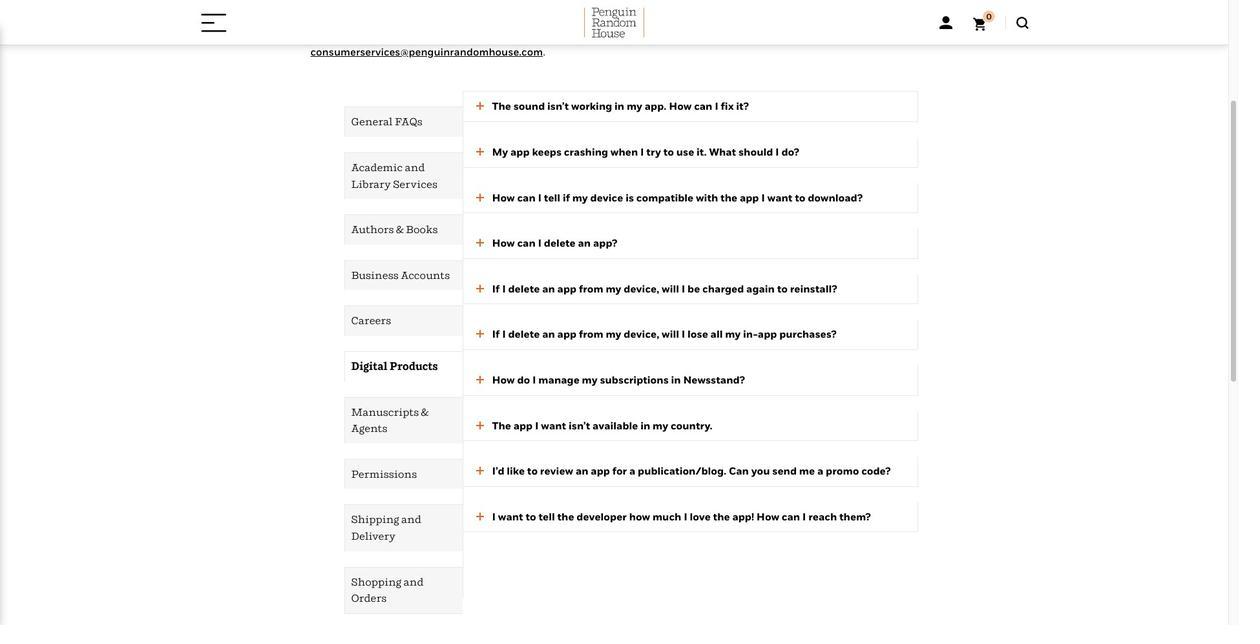 Task type: locate. For each thing, give the bounding box(es) containing it.
1 vertical spatial will
[[662, 282, 679, 295]]

& inside manuscripts & agents
[[421, 406, 429, 418]]

from down app?
[[579, 282, 603, 295]]

the up service
[[640, 12, 656, 25]]

0 vertical spatial will
[[698, 0, 714, 8]]

i'd
[[492, 465, 504, 478]]

want
[[767, 191, 793, 204], [541, 419, 566, 432], [498, 510, 523, 523]]

device, up the subscriptions
[[624, 328, 659, 341]]

want down like
[[498, 510, 523, 523]]

0 vertical spatial tell
[[544, 191, 560, 204]]

do
[[517, 373, 530, 386]]

from for lose
[[579, 328, 603, 341]]

0 vertical spatial &
[[396, 223, 404, 236]]

app right my
[[511, 145, 530, 158]]

1 vertical spatial the
[[492, 419, 511, 432]]

like
[[507, 465, 525, 478]]

2 vertical spatial delete
[[508, 328, 540, 341]]

asked
[[836, 0, 865, 8]]

regarding
[[311, 12, 358, 25]]

to
[[358, 0, 367, 8], [840, 12, 850, 25], [663, 145, 674, 158], [795, 191, 806, 204], [777, 282, 788, 295], [527, 465, 538, 478], [526, 510, 536, 523]]

1 vertical spatial for
[[612, 465, 627, 478]]

& for authors
[[396, 223, 404, 236]]

welcome to the penguin random house frequently asked questions page. you will find the most frequently asked questions regarding our books, our authors, and personal orders addressed in the categories below. for support related to a retail or promotional order for your business, please contact our customer service team at consumerservices@penguinrandomhouse.com .
[[311, 0, 915, 58]]

& left books in the left of the page
[[396, 223, 404, 236]]

0 vertical spatial from
[[579, 282, 603, 295]]

penguin random house image
[[584, 8, 645, 37]]

app right review on the bottom of page
[[591, 465, 610, 478]]

books,
[[380, 12, 411, 25]]

in down questions
[[628, 12, 638, 25]]

manuscripts & agents
[[351, 406, 429, 435]]

a up how
[[629, 465, 635, 478]]

faqs
[[395, 115, 423, 128]]

from for be
[[579, 282, 603, 295]]

academic and library services
[[351, 161, 438, 190]]

1 the from the top
[[492, 100, 511, 113]]

frequently
[[784, 0, 834, 8]]

2 the from the top
[[492, 419, 511, 432]]

a
[[853, 12, 859, 25], [629, 465, 635, 478], [817, 465, 824, 478]]

the app i want isn't available in my country.
[[492, 419, 713, 432]]

1 vertical spatial &
[[421, 406, 429, 418]]

tell left if
[[544, 191, 560, 204]]

team
[[671, 29, 695, 41]]

random
[[432, 0, 473, 8]]

2 device, from the top
[[624, 328, 659, 341]]

lose
[[688, 328, 708, 341]]

you
[[677, 0, 695, 8]]

delete for if i delete an app from my device, will i be charged again to reinstall?
[[508, 282, 540, 295]]

my down app?
[[606, 282, 621, 295]]

will inside welcome to the penguin random house frequently asked questions page. you will find the most frequently asked questions regarding our books, our authors, and personal orders addressed in the categories below. for support related to a retail or promotional order for your business, please contact our customer service team at consumerservices@penguinrandomhouse.com .
[[698, 0, 714, 8]]

will right you
[[698, 0, 714, 8]]

1 horizontal spatial &
[[421, 406, 429, 418]]

2 vertical spatial want
[[498, 510, 523, 523]]

services
[[393, 177, 438, 190]]

2 if from the top
[[492, 328, 500, 341]]

a right me
[[817, 465, 824, 478]]

categories
[[658, 12, 709, 25]]

will left be
[[662, 282, 679, 295]]

and for academic and library services
[[405, 161, 425, 174]]

an left app?
[[578, 237, 591, 250]]

at
[[698, 29, 708, 41]]

welcome
[[311, 0, 355, 8]]

delete up do on the bottom of the page
[[508, 328, 540, 341]]

permissions link
[[345, 460, 462, 489]]

questions
[[596, 0, 646, 8]]

the
[[370, 0, 386, 8], [738, 0, 754, 8], [640, 12, 656, 25], [721, 191, 737, 204], [557, 510, 574, 523], [713, 510, 730, 523]]

&
[[396, 223, 404, 236], [421, 406, 429, 418]]

isn't
[[547, 100, 569, 113], [569, 419, 590, 432]]

my
[[627, 100, 642, 113], [572, 191, 588, 204], [606, 282, 621, 295], [606, 328, 621, 341], [725, 328, 741, 341], [582, 373, 598, 386], [653, 419, 668, 432]]

the left sound
[[492, 100, 511, 113]]

1 vertical spatial tell
[[539, 510, 555, 523]]

device, up if i delete an app from my device, will i lose all my in-app purchases?
[[624, 282, 659, 295]]

manuscripts
[[351, 406, 419, 418]]

an down how can i delete an app?
[[542, 282, 555, 295]]

an up the 'manage'
[[542, 328, 555, 341]]

1 vertical spatial device,
[[624, 328, 659, 341]]

tell
[[544, 191, 560, 204], [539, 510, 555, 523]]

my left the 'country.'
[[653, 419, 668, 432]]

and down house
[[475, 12, 494, 25]]

1 from from the top
[[579, 282, 603, 295]]

and for shipping and delivery
[[401, 513, 421, 526]]

how for manage
[[492, 373, 515, 386]]

an
[[578, 237, 591, 250], [542, 282, 555, 295], [542, 328, 555, 341], [576, 465, 588, 478]]

1 vertical spatial if
[[492, 328, 500, 341]]

personal
[[496, 12, 539, 25]]

all
[[711, 328, 723, 341]]

compatible
[[636, 191, 694, 204]]

1 vertical spatial isn't
[[569, 419, 590, 432]]

tell for to
[[539, 510, 555, 523]]

for
[[401, 29, 415, 41], [612, 465, 627, 478]]

1 vertical spatial from
[[579, 328, 603, 341]]

isn't right sound
[[547, 100, 569, 113]]

tell for i
[[544, 191, 560, 204]]

the right with
[[721, 191, 737, 204]]

and up services
[[405, 161, 425, 174]]

business accounts
[[351, 269, 450, 282]]

2 from from the top
[[579, 328, 603, 341]]

1 vertical spatial want
[[541, 419, 566, 432]]

1 vertical spatial delete
[[508, 282, 540, 295]]

menu
[[311, 107, 462, 614]]

business
[[351, 269, 399, 282]]

my app keeps crashing when i try to use it. what should i do? link
[[463, 144, 904, 161]]

if
[[492, 282, 500, 295], [492, 328, 500, 341]]

the up books,
[[370, 0, 386, 8]]

app right with
[[740, 191, 759, 204]]

for down available
[[612, 465, 627, 478]]

download?
[[808, 191, 863, 204]]

and right shopping
[[404, 575, 424, 588]]

authors & books
[[351, 223, 438, 236]]

isn't left available
[[569, 419, 590, 432]]

and right shipping
[[401, 513, 421, 526]]

the inside the sound isn't working in my app. how can i fix it? link
[[492, 100, 511, 113]]

delete down how can i delete an app?
[[508, 282, 540, 295]]

from up how do i manage my subscriptions in newsstand?
[[579, 328, 603, 341]]

app!
[[732, 510, 754, 523]]

our down orders
[[563, 29, 580, 41]]

the inside "the app i want isn't available in my country." link
[[492, 419, 511, 432]]

sound
[[514, 100, 545, 113]]

please
[[490, 29, 521, 41]]

consumerservices@penguinrandomhouse.com link
[[311, 45, 543, 58]]

2 vertical spatial will
[[662, 328, 679, 341]]

delete for if i delete an app from my device, will i lose all my in-app purchases?
[[508, 328, 540, 341]]

subscriptions
[[600, 373, 669, 386]]

0 vertical spatial if
[[492, 282, 500, 295]]

app
[[511, 145, 530, 158], [740, 191, 759, 204], [557, 282, 577, 295], [557, 328, 577, 341], [758, 328, 777, 341], [514, 419, 533, 432], [591, 465, 610, 478]]

our up order
[[361, 12, 377, 25]]

how do i manage my subscriptions in newsstand? link
[[463, 372, 904, 389]]

will for be
[[662, 282, 679, 295]]

my right the 'manage'
[[582, 373, 598, 386]]

app inside "the app i want isn't available in my country." link
[[514, 419, 533, 432]]

crashing
[[564, 145, 608, 158]]

it?
[[736, 100, 749, 113]]

1 horizontal spatial for
[[612, 465, 627, 478]]

accounts
[[401, 269, 450, 282]]

0 horizontal spatial for
[[401, 29, 415, 41]]

0 horizontal spatial our
[[361, 12, 377, 25]]

app inside the my app keeps crashing when i try to use it. what should i do? link
[[511, 145, 530, 158]]

0 vertical spatial delete
[[544, 237, 576, 250]]

1 device, from the top
[[624, 282, 659, 295]]

want up review on the bottom of page
[[541, 419, 566, 432]]

available
[[593, 419, 638, 432]]

careers
[[351, 314, 391, 327]]

0 vertical spatial the
[[492, 100, 511, 113]]

want down the do?
[[767, 191, 793, 204]]

app down how can i delete an app?
[[557, 282, 577, 295]]

app inside if i delete an app from my device, will i be charged again to reinstall? link
[[557, 282, 577, 295]]

will
[[698, 0, 714, 8], [662, 282, 679, 295], [662, 328, 679, 341]]

contact
[[524, 29, 561, 41]]

order
[[373, 29, 399, 41]]

and inside shipping and delivery
[[401, 513, 421, 526]]

tell down review on the bottom of page
[[539, 510, 555, 523]]

frequently
[[510, 0, 562, 8]]

1 if from the top
[[492, 282, 500, 295]]

digital
[[351, 360, 388, 373]]

app up the 'manage'
[[557, 328, 577, 341]]

0 vertical spatial device,
[[624, 282, 659, 295]]

app left purchases?
[[758, 328, 777, 341]]

0 horizontal spatial &
[[396, 223, 404, 236]]

for left your
[[401, 29, 415, 41]]

how
[[629, 510, 650, 523]]

a down asked
[[853, 12, 859, 25]]

the sound isn't working in my app. how can i fix it?
[[492, 100, 749, 113]]

and inside shopping and orders
[[404, 575, 424, 588]]

will left lose on the bottom right of the page
[[662, 328, 679, 341]]

menu containing general faqs
[[311, 107, 462, 614]]

delete left app?
[[544, 237, 576, 250]]

app down do on the bottom of the page
[[514, 419, 533, 432]]

shipping and delivery
[[351, 513, 421, 543]]

if i delete an app from my device, will i lose all my in-app purchases?
[[492, 328, 837, 341]]

how can i tell if my device is compatible with the app i want to download? link
[[463, 190, 904, 206]]

how can i delete an app? link
[[463, 235, 904, 252]]

0 horizontal spatial a
[[629, 465, 635, 478]]

the up i'd
[[492, 419, 511, 432]]

2 horizontal spatial a
[[853, 12, 859, 25]]

i want to tell the developer how much i love the app! how can i reach them? link
[[463, 509, 904, 526]]

service
[[633, 29, 668, 41]]

shopping cart image
[[973, 10, 995, 31]]

& right 'manuscripts'
[[421, 406, 429, 418]]

0 vertical spatial for
[[401, 29, 415, 41]]

our
[[361, 12, 377, 25], [414, 12, 430, 25], [563, 29, 580, 41]]

how
[[669, 100, 692, 113], [492, 191, 515, 204], [492, 237, 515, 250], [492, 373, 515, 386], [757, 510, 779, 523]]

our up your
[[414, 12, 430, 25]]

1 horizontal spatial our
[[414, 12, 430, 25]]

find
[[716, 0, 736, 8]]

and inside academic and library services
[[405, 161, 425, 174]]

1 horizontal spatial want
[[541, 419, 566, 432]]

2 horizontal spatial want
[[767, 191, 793, 204]]



Task type: vqa. For each thing, say whether or not it's contained in the screenshot.
where
no



Task type: describe. For each thing, give the bounding box(es) containing it.
app inside how can i tell if my device is compatible with the app i want to download? link
[[740, 191, 759, 204]]

the up for
[[738, 0, 754, 8]]

0 horizontal spatial want
[[498, 510, 523, 523]]

my right if
[[572, 191, 588, 204]]

support
[[763, 12, 802, 25]]

keeps
[[532, 145, 562, 158]]

the left developer on the bottom of page
[[557, 510, 574, 523]]

do?
[[782, 145, 799, 158]]

business accounts link
[[345, 261, 462, 290]]

library
[[351, 177, 391, 190]]

agents
[[351, 422, 388, 435]]

charged
[[703, 282, 744, 295]]

love
[[690, 510, 711, 523]]

1 horizontal spatial a
[[817, 465, 824, 478]]

in left 'newsstand?'
[[671, 373, 681, 386]]

the for the sound isn't working in my app. how can i fix it?
[[492, 100, 511, 113]]

your
[[417, 29, 439, 41]]

device, for lose
[[624, 328, 659, 341]]

how can i tell if my device is compatible with the app i want to download?
[[492, 191, 863, 204]]

in inside welcome to the penguin random house frequently asked questions page. you will find the most frequently asked questions regarding our books, our authors, and personal orders addressed in the categories below. for support related to a retail or promotional order for your business, please contact our customer service team at consumerservices@penguinrandomhouse.com .
[[628, 12, 638, 25]]

my app keeps crashing when i try to use it. what should i do?
[[492, 145, 799, 158]]

for inside welcome to the penguin random house frequently asked questions page. you will find the most frequently asked questions regarding our books, our authors, and personal orders addressed in the categories below. for support related to a retail or promotional order for your business, please contact our customer service team at consumerservices@penguinrandomhouse.com .
[[401, 29, 415, 41]]

an right review on the bottom of page
[[576, 465, 588, 478]]

customer
[[582, 29, 630, 41]]

purchases?
[[779, 328, 837, 341]]

reinstall?
[[790, 282, 837, 295]]

page.
[[648, 0, 675, 8]]

me
[[799, 465, 815, 478]]

fix
[[721, 100, 734, 113]]

most
[[757, 0, 781, 8]]

authors
[[351, 223, 394, 236]]

with
[[696, 191, 718, 204]]

general faqs link
[[345, 108, 462, 137]]

my right all
[[725, 328, 741, 341]]

device, for be
[[624, 282, 659, 295]]

the for the app i want isn't available in my country.
[[492, 419, 511, 432]]

questions
[[867, 0, 915, 8]]

my up how do i manage my subscriptions in newsstand?
[[606, 328, 621, 341]]

can
[[729, 465, 749, 478]]

shopping and orders link
[[345, 568, 462, 614]]

my
[[492, 145, 508, 158]]

and inside welcome to the penguin random house frequently asked questions page. you will find the most frequently asked questions regarding our books, our authors, and personal orders addressed in the categories below. for support related to a retail or promotional order for your business, please contact our customer service team at consumerservices@penguinrandomhouse.com .
[[475, 12, 494, 25]]

general
[[351, 115, 393, 128]]

0 vertical spatial isn't
[[547, 100, 569, 113]]

authors,
[[433, 12, 473, 25]]

addressed
[[575, 12, 626, 25]]

books
[[406, 223, 438, 236]]

publication/blog.
[[638, 465, 726, 478]]

will for lose
[[662, 328, 679, 341]]

shopping
[[351, 575, 402, 588]]

asked
[[565, 0, 594, 8]]

developer
[[577, 510, 627, 523]]

use
[[676, 145, 694, 158]]

& for manuscripts
[[421, 406, 429, 418]]

how for tell
[[492, 191, 515, 204]]

sign in image
[[939, 16, 952, 29]]

careers link
[[345, 307, 462, 336]]

newsstand?
[[683, 373, 745, 386]]

it.
[[697, 145, 707, 158]]

app inside i'd like to review an app for a publication/blog. can you send me a promo code? link
[[591, 465, 610, 478]]

house
[[476, 0, 507, 8]]

my left app.
[[627, 100, 642, 113]]

i want to tell the developer how much i love the app! how can i reach them?
[[492, 510, 871, 523]]

related
[[804, 12, 838, 25]]

digital products
[[351, 360, 438, 373]]

again
[[746, 282, 775, 295]]

general faqs
[[351, 115, 423, 128]]

a inside welcome to the penguin random house frequently asked questions page. you will find the most frequently asked questions regarding our books, our authors, and personal orders addressed in the categories below. for support related to a retail or promotional order for your business, please contact our customer service team at consumerservices@penguinrandomhouse.com .
[[853, 12, 859, 25]]

when
[[611, 145, 638, 158]]

how for delete
[[492, 237, 515, 250]]

reach
[[809, 510, 837, 523]]

below.
[[712, 12, 742, 25]]

search image
[[1016, 16, 1029, 29]]

the sound isn't working in my app. how can i fix it? link
[[463, 98, 904, 115]]

digital products link
[[345, 352, 462, 382]]

authors & books link
[[345, 215, 462, 245]]

if for if i delete an app from my device, will i lose all my in-app purchases?
[[492, 328, 500, 341]]

code?
[[862, 465, 891, 478]]

device
[[590, 191, 623, 204]]

if for if i delete an app from my device, will i be charged again to reinstall?
[[492, 282, 500, 295]]

promo
[[826, 465, 859, 478]]

how do i manage my subscriptions in newsstand?
[[492, 373, 745, 386]]

shipping and delivery link
[[345, 506, 462, 552]]

in right available
[[641, 419, 650, 432]]

for
[[745, 12, 761, 25]]

consumerservices@penguinrandomhouse.com
[[311, 45, 543, 58]]

.
[[543, 45, 545, 58]]

and for shopping and orders
[[404, 575, 424, 588]]

academic
[[351, 161, 403, 174]]

working
[[571, 100, 612, 113]]

if i delete an app from my device, will i be charged again to reinstall?
[[492, 282, 837, 295]]

i'd like to review an app for a publication/blog. can you send me a promo code? link
[[463, 463, 904, 480]]

0 vertical spatial want
[[767, 191, 793, 204]]

the app i want isn't available in my country. link
[[463, 418, 904, 434]]

in right working
[[615, 100, 624, 113]]

app?
[[593, 237, 617, 250]]

be
[[688, 282, 700, 295]]

the right love
[[713, 510, 730, 523]]

permissions
[[351, 468, 417, 481]]

you
[[751, 465, 770, 478]]

shipping
[[351, 513, 399, 526]]

app.
[[645, 100, 667, 113]]

2 horizontal spatial our
[[563, 29, 580, 41]]

business,
[[441, 29, 487, 41]]

promotional
[[311, 29, 370, 41]]

them?
[[839, 510, 871, 523]]



